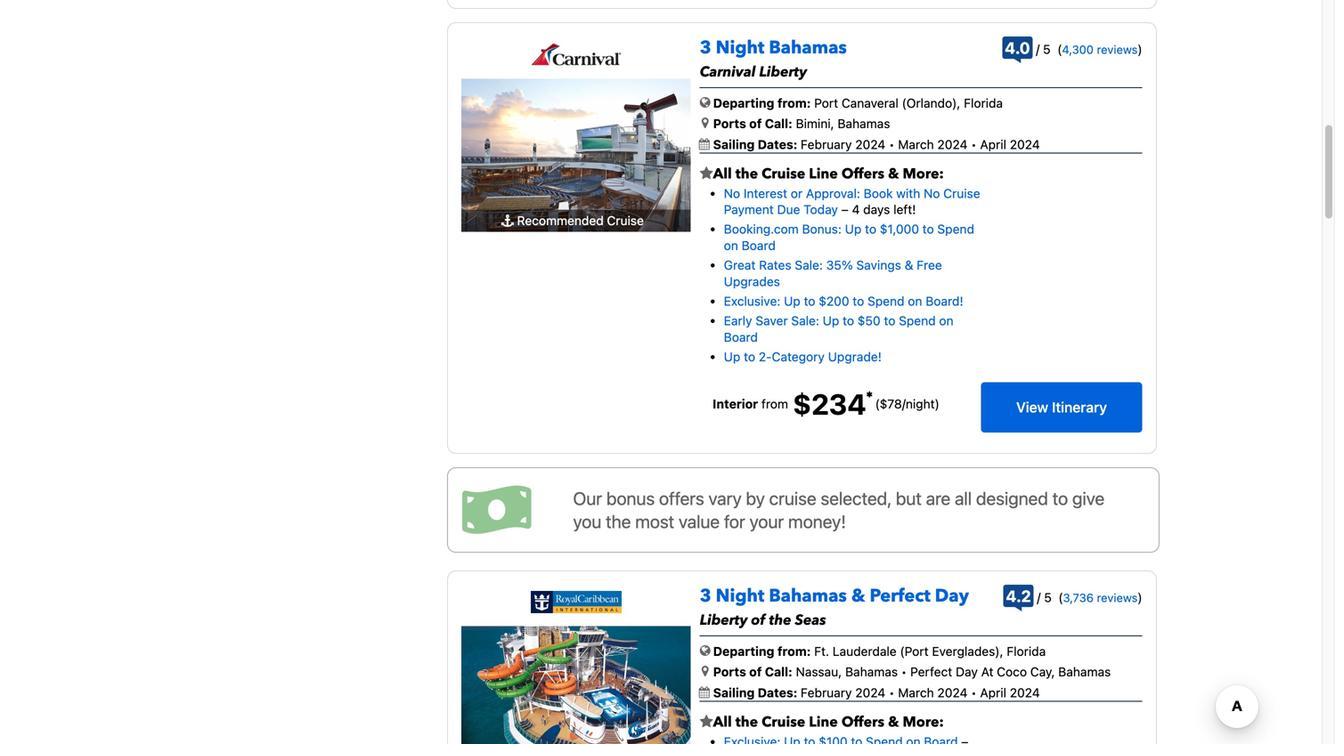 Task type: locate. For each thing, give the bounding box(es) containing it.
designed
[[976, 488, 1048, 509]]

3 up globe icon
[[700, 584, 711, 609]]

march down the (port
[[898, 686, 934, 700]]

up up saver
[[784, 294, 801, 309]]

all
[[713, 164, 732, 184], [713, 713, 732, 733]]

1 call: from the top
[[765, 116, 793, 131]]

5 right 4.2
[[1044, 591, 1052, 605]]

of
[[749, 116, 762, 131], [751, 611, 766, 631], [749, 665, 762, 680]]

1 february 2024 • march 2024 • april 2024 from the top
[[801, 137, 1040, 152]]

of down the carnival
[[749, 116, 762, 131]]

2 offers from the top
[[842, 713, 885, 733]]

2024
[[855, 137, 886, 152], [938, 137, 968, 152], [1010, 137, 1040, 152], [855, 686, 886, 700], [938, 686, 968, 700], [1010, 686, 1040, 700]]

florida
[[964, 96, 1003, 110], [1007, 644, 1046, 659]]

&
[[888, 164, 899, 184], [905, 258, 913, 273], [851, 584, 865, 609], [888, 713, 899, 733]]

1 ports of call: from the top
[[713, 116, 793, 131]]

calendar image
[[699, 687, 710, 699]]

1 ) from the top
[[1138, 42, 1143, 57]]

1 vertical spatial ports of call:
[[713, 665, 793, 680]]

1 vertical spatial spend
[[868, 294, 905, 309]]

day up everglades),
[[935, 584, 969, 609]]

booking.com bonus: up to $1,000 to spend on board great rates sale: 35% savings & free upgrades exclusive: up to $200 to spend on board! early saver sale: up to $50 to spend on board up to 2-category upgrade!
[[724, 222, 975, 364]]

april
[[980, 137, 1007, 152], [980, 686, 1007, 700]]

due
[[777, 202, 800, 217]]

call: left nassau,
[[765, 665, 793, 680]]

4.2
[[1006, 587, 1031, 606]]

ports of call: left nassau,
[[713, 665, 793, 680]]

( inside "4.0 / 5 ( 4,300 reviews )"
[[1058, 42, 1062, 57]]

/ inside "4.2 / 5 ( 3,736 reviews )"
[[1037, 591, 1041, 605]]

0 horizontal spatial liberty
[[700, 611, 748, 631]]

2 map marker image from the top
[[702, 665, 709, 678]]

star image down calendar image
[[700, 715, 713, 730]]

sailing right calendar icon at the right of the page
[[713, 137, 755, 152]]

on left board!
[[908, 294, 922, 309]]

royal caribbean image
[[531, 592, 622, 614]]

ports
[[713, 116, 746, 131], [713, 665, 746, 680]]

1 sailing from the top
[[713, 137, 755, 152]]

or
[[791, 186, 803, 201]]

1 vertical spatial perfect
[[911, 665, 953, 680]]

day left at
[[956, 665, 978, 680]]

0 vertical spatial february 2024 • march 2024 • april 2024
[[801, 137, 1040, 152]]

sailing dates:
[[713, 137, 801, 152], [713, 686, 801, 700]]

recommended cruise
[[517, 213, 644, 228]]

1 vertical spatial sailing
[[713, 686, 755, 700]]

itinerary
[[1052, 399, 1107, 416]]

2 horizontal spatial on
[[939, 314, 954, 328]]

1 vertical spatial february 2024 • march 2024 • april 2024
[[801, 686, 1040, 700]]

map marker image down globe icon
[[702, 665, 709, 678]]

1 all from the top
[[713, 164, 732, 184]]

call: for 3 night bahamas & perfect day
[[765, 665, 793, 680]]

1 vertical spatial call:
[[765, 665, 793, 680]]

no interest or approval: book with no cruise payment due today
[[724, 186, 980, 217]]

0 vertical spatial florida
[[964, 96, 1003, 110]]

call: left bimini,
[[765, 116, 793, 131]]

line down nassau,
[[809, 713, 838, 733]]

to
[[865, 222, 877, 237], [923, 222, 934, 237], [804, 294, 816, 309], [853, 294, 864, 309], [843, 314, 854, 328], [884, 314, 896, 328], [744, 350, 755, 364], [1053, 488, 1068, 509]]

from:
[[778, 96, 811, 110], [778, 644, 811, 659]]

2 sailing from the top
[[713, 686, 755, 700]]

0 vertical spatial 3
[[700, 36, 711, 60]]

0 vertical spatial call:
[[765, 116, 793, 131]]

everglades),
[[932, 644, 1004, 659]]

dates: for 3 night bahamas
[[758, 137, 798, 152]]

0 vertical spatial perfect
[[870, 584, 931, 609]]

bahamas up port
[[769, 36, 847, 60]]

sailing dates: for 3 night bahamas
[[713, 137, 801, 152]]

–
[[842, 202, 849, 217]]

liberty of the seas image
[[461, 627, 691, 745]]

at
[[981, 665, 994, 680]]

on
[[724, 238, 738, 253], [908, 294, 922, 309], [939, 314, 954, 328]]

1 vertical spatial from:
[[778, 644, 811, 659]]

3 inside "3 night bahamas carnival liberty"
[[700, 36, 711, 60]]

3,736
[[1063, 592, 1094, 605]]

bahamas right cay,
[[1058, 665, 1111, 680]]

1 vertical spatial )
[[1138, 591, 1143, 605]]

1 star image from the top
[[700, 167, 713, 181]]

map marker image
[[702, 117, 709, 129], [702, 665, 709, 678]]

0 vertical spatial sailing
[[713, 137, 755, 152]]

0 vertical spatial more:
[[903, 164, 944, 184]]

1 february from the top
[[801, 137, 852, 152]]

ports for 3 night bahamas
[[713, 116, 746, 131]]

1 vertical spatial of
[[751, 611, 766, 631]]

/ for 3 night bahamas & perfect day
[[1037, 591, 1041, 605]]

5 right 4.0
[[1043, 42, 1051, 57]]

1 march from the top
[[898, 137, 934, 152]]

0 vertical spatial map marker image
[[702, 117, 709, 129]]

2 april from the top
[[980, 686, 1007, 700]]

(port
[[900, 644, 929, 659]]

night for carnival
[[716, 36, 765, 60]]

early saver sale: up to $50 to spend on board link
[[724, 314, 954, 345]]

from: for 3 night bahamas & perfect day
[[778, 644, 811, 659]]

2 3 from the top
[[700, 584, 711, 609]]

1 horizontal spatial liberty
[[759, 63, 807, 82]]

night down "for"
[[716, 584, 765, 609]]

1 vertical spatial map marker image
[[702, 665, 709, 678]]

1 vertical spatial all
[[713, 713, 732, 733]]

1 night from the top
[[716, 36, 765, 60]]

bahamas up the seas
[[769, 584, 847, 609]]

1 vertical spatial (
[[1059, 591, 1063, 605]]

1 3 from the top
[[700, 36, 711, 60]]

1 vertical spatial sailing dates:
[[713, 686, 801, 700]]

upgrade!
[[828, 350, 882, 364]]

1 sailing dates: from the top
[[713, 137, 801, 152]]

& up 'with'
[[888, 164, 899, 184]]

night inside "3 night bahamas carnival liberty"
[[716, 36, 765, 60]]

& up 'lauderdale'
[[851, 584, 865, 609]]

more: up 'with'
[[903, 164, 944, 184]]

1 vertical spatial night
[[716, 584, 765, 609]]

/ inside "4.0 / 5 ( 4,300 reviews )"
[[1036, 42, 1040, 57]]

($78 / night)
[[875, 397, 940, 412]]

all the cruise line offers & more: for 3 night bahamas
[[713, 164, 944, 184]]

/
[[1036, 42, 1040, 57], [902, 397, 906, 412], [1037, 591, 1041, 605]]

today
[[804, 202, 838, 217]]

reviews
[[1097, 43, 1138, 56], [1097, 592, 1138, 605]]

1 horizontal spatial florida
[[1007, 644, 1046, 659]]

cay,
[[1031, 665, 1055, 680]]

2 from: from the top
[[778, 644, 811, 659]]

0 vertical spatial liberty
[[759, 63, 807, 82]]

1 vertical spatial florida
[[1007, 644, 1046, 659]]

2 ports of call: from the top
[[713, 665, 793, 680]]

all the cruise line offers & more: down nassau,
[[713, 713, 944, 733]]

ports for 3 night bahamas & perfect day
[[713, 665, 746, 680]]

upgrades
[[724, 274, 780, 289]]

sale:
[[795, 258, 823, 273], [791, 314, 820, 328]]

) inside "4.0 / 5 ( 4,300 reviews )"
[[1138, 42, 1143, 57]]

2 vertical spatial of
[[749, 665, 762, 680]]

up to 2-category upgrade! link
[[724, 350, 882, 364]]

bahamas
[[769, 36, 847, 60], [838, 116, 890, 131], [769, 584, 847, 609], [845, 665, 898, 680], [1058, 665, 1111, 680]]

1 no from the left
[[724, 186, 740, 201]]

0 vertical spatial dates:
[[758, 137, 798, 152]]

night up the carnival
[[716, 36, 765, 60]]

dates: down nassau,
[[758, 686, 798, 700]]

0 vertical spatial /
[[1036, 42, 1040, 57]]

perfect inside "3 night bahamas & perfect day liberty of the seas"
[[870, 584, 931, 609]]

5
[[1043, 42, 1051, 57], [1044, 591, 1052, 605]]

ports of call: for 3 night bahamas
[[713, 116, 793, 131]]

liberty inside "3 night bahamas & perfect day liberty of the seas"
[[700, 611, 748, 631]]

sale: left 35%
[[795, 258, 823, 273]]

2 ) from the top
[[1138, 591, 1143, 605]]

) right 3,736 at the right bottom of the page
[[1138, 591, 1143, 605]]

early
[[724, 314, 752, 328]]

reviews right 4,300
[[1097, 43, 1138, 56]]

our
[[573, 488, 602, 509]]

1 dates: from the top
[[758, 137, 798, 152]]

2 february from the top
[[801, 686, 852, 700]]

1 ports from the top
[[713, 116, 746, 131]]

globe image
[[700, 645, 711, 657]]

0 vertical spatial (
[[1058, 42, 1062, 57]]

star image down calendar icon at the right of the page
[[700, 167, 713, 181]]

to right the '$1,000'
[[923, 222, 934, 237]]

2 night from the top
[[716, 584, 765, 609]]

0 vertical spatial line
[[809, 164, 838, 184]]

booking.com bonus: up to $1,000 to spend on board link
[[724, 222, 975, 253]]

spend up $50
[[868, 294, 905, 309]]

february down bimini,
[[801, 137, 852, 152]]

bahamas down 'lauderdale'
[[845, 665, 898, 680]]

day
[[935, 584, 969, 609], [956, 665, 978, 680]]

3
[[700, 36, 711, 60], [700, 584, 711, 609]]

1 all the cruise line offers & more: from the top
[[713, 164, 944, 184]]

ft.
[[814, 644, 829, 659]]

1 from: from the top
[[778, 96, 811, 110]]

cruise right recommended at left top
[[607, 213, 644, 228]]

line up approval:
[[809, 164, 838, 184]]

2 vertical spatial on
[[939, 314, 954, 328]]

1 vertical spatial dates:
[[758, 686, 798, 700]]

the inside "3 night bahamas & perfect day liberty of the seas"
[[769, 611, 792, 631]]

3 inside "3 night bahamas & perfect day liberty of the seas"
[[700, 584, 711, 609]]

0 vertical spatial february
[[801, 137, 852, 152]]

february 2024 • march 2024 • april 2024 for 3 night bahamas & perfect day
[[801, 686, 1040, 700]]

1 april from the top
[[980, 137, 1007, 152]]

florida up coco
[[1007, 644, 1046, 659]]

are
[[926, 488, 951, 509]]

exclusive:
[[724, 294, 781, 309]]

sale: right saver
[[791, 314, 820, 328]]

1 horizontal spatial no
[[924, 186, 940, 201]]

1 vertical spatial departing
[[713, 644, 775, 659]]

0 vertical spatial ports of call:
[[713, 116, 793, 131]]

sailing dates: up the interest
[[713, 137, 801, 152]]

february for 3 night bahamas
[[801, 137, 852, 152]]

/ right 4.0
[[1036, 42, 1040, 57]]

3 up the carnival
[[700, 36, 711, 60]]

on down board!
[[939, 314, 954, 328]]

reviews inside "4.0 / 5 ( 4,300 reviews )"
[[1097, 43, 1138, 56]]

0 vertical spatial ports
[[713, 116, 746, 131]]

2 all the cruise line offers & more: from the top
[[713, 713, 944, 733]]

2 february 2024 • march 2024 • april 2024 from the top
[[801, 686, 1040, 700]]

february for 3 night bahamas & perfect day
[[801, 686, 852, 700]]

sailing right calendar image
[[713, 686, 755, 700]]

your
[[750, 511, 784, 532]]

( inside "4.2 / 5 ( 3,736 reviews )"
[[1059, 591, 1063, 605]]

0 horizontal spatial no
[[724, 186, 740, 201]]

all for 3 night bahamas
[[713, 164, 732, 184]]

to down exclusive: up to $200 to spend on board! link at the right top
[[843, 314, 854, 328]]

night inside "3 night bahamas & perfect day liberty of the seas"
[[716, 584, 765, 609]]

up
[[845, 222, 862, 237], [784, 294, 801, 309], [823, 314, 839, 328], [724, 350, 741, 364]]

1 reviews from the top
[[1097, 43, 1138, 56]]

of for 3 night bahamas & perfect day
[[749, 665, 762, 680]]

5 inside "4.0 / 5 ( 4,300 reviews )"
[[1043, 42, 1051, 57]]

from
[[762, 397, 788, 412]]

line
[[809, 164, 838, 184], [809, 713, 838, 733]]

from: up bimini,
[[778, 96, 811, 110]]

asterisk image
[[866, 391, 873, 398]]

to left give
[[1053, 488, 1068, 509]]

the inside "our bonus offers vary by cruise selected, but are all designed to give you the most value for your money!"
[[606, 511, 631, 532]]

) for 3 night bahamas & perfect day
[[1138, 591, 1143, 605]]

liberty right the carnival
[[759, 63, 807, 82]]

february 2024 • march 2024 • april 2024 down nassau, bahamas • perfect day at coco cay, bahamas
[[801, 686, 1040, 700]]

1 vertical spatial offers
[[842, 713, 885, 733]]

offers up book
[[842, 164, 885, 184]]

0 vertical spatial of
[[749, 116, 762, 131]]

0 vertical spatial )
[[1138, 42, 1143, 57]]

of left nassau,
[[749, 665, 762, 680]]

view itinerary link
[[981, 382, 1143, 433]]

great rates sale: 35% savings & free upgrades link
[[724, 258, 942, 289]]

2 star image from the top
[[700, 715, 713, 730]]

2 sailing dates: from the top
[[713, 686, 801, 700]]

line for 3 night bahamas
[[809, 164, 838, 184]]

spend up free
[[938, 222, 975, 237]]

1 vertical spatial reviews
[[1097, 592, 1138, 605]]

) right 4,300
[[1138, 42, 1143, 57]]

dates:
[[758, 137, 798, 152], [758, 686, 798, 700]]

perfect up the (port
[[870, 584, 931, 609]]

0 horizontal spatial florida
[[964, 96, 1003, 110]]

with
[[896, 186, 920, 201]]

payment
[[724, 202, 774, 217]]

ports of call: down the carnival
[[713, 116, 793, 131]]

1 vertical spatial all the cruise line offers & more:
[[713, 713, 944, 733]]

1 map marker image from the top
[[702, 117, 709, 129]]

0 vertical spatial march
[[898, 137, 934, 152]]

calendar image
[[699, 138, 710, 150]]

( right 4.2
[[1059, 591, 1063, 605]]

1 vertical spatial march
[[898, 686, 934, 700]]

night for &
[[716, 584, 765, 609]]

board
[[742, 238, 776, 253], [724, 330, 758, 345]]

3 for carnival
[[700, 36, 711, 60]]

up left 2-
[[724, 350, 741, 364]]

& down departing from: ft. lauderdale (port everglades), florida
[[888, 713, 899, 733]]

from: left ft.
[[778, 644, 811, 659]]

2 all from the top
[[713, 713, 732, 733]]

5 inside "4.2 / 5 ( 3,736 reviews )"
[[1044, 591, 1052, 605]]

0 vertical spatial sailing dates:
[[713, 137, 801, 152]]

february
[[801, 137, 852, 152], [801, 686, 852, 700]]

1 more: from the top
[[903, 164, 944, 184]]

0 vertical spatial from:
[[778, 96, 811, 110]]

no interest or approval: book with no cruise payment due today link
[[724, 186, 980, 217]]

1 vertical spatial 5
[[1044, 591, 1052, 605]]

1 vertical spatial february
[[801, 686, 852, 700]]

1 vertical spatial april
[[980, 686, 1007, 700]]

3 night bahamas & perfect day liberty of the seas
[[700, 584, 969, 631]]

2 call: from the top
[[765, 665, 793, 680]]

departing down the carnival
[[713, 96, 775, 110]]

to left 2-
[[744, 350, 755, 364]]

2 march from the top
[[898, 686, 934, 700]]

more:
[[903, 164, 944, 184], [903, 713, 944, 733]]

0 vertical spatial on
[[724, 238, 738, 253]]

more: for 3 night bahamas & perfect day
[[903, 713, 944, 733]]

map marker image down globe image
[[702, 117, 709, 129]]

0 vertical spatial all
[[713, 164, 732, 184]]

offers down nassau,
[[842, 713, 885, 733]]

sailing dates: right calendar image
[[713, 686, 801, 700]]

0 vertical spatial 5
[[1043, 42, 1051, 57]]

of left the seas
[[751, 611, 766, 631]]

reviews inside "4.2 / 5 ( 3,736 reviews )"
[[1097, 592, 1138, 605]]

1 vertical spatial ports
[[713, 665, 746, 680]]

money!
[[788, 511, 846, 532]]

0 vertical spatial all the cruise line offers & more:
[[713, 164, 944, 184]]

march down (orlando),
[[898, 137, 934, 152]]

1 line from the top
[[809, 164, 838, 184]]

0 vertical spatial april
[[980, 137, 1007, 152]]

2 vertical spatial /
[[1037, 591, 1041, 605]]

2 departing from the top
[[713, 644, 775, 659]]

1 vertical spatial line
[[809, 713, 838, 733]]

february down nassau,
[[801, 686, 852, 700]]

0 vertical spatial night
[[716, 36, 765, 60]]

february 2024 • march 2024 • april 2024 down (orlando),
[[801, 137, 1040, 152]]

1 offers from the top
[[842, 164, 885, 184]]

perfect down the (port
[[911, 665, 953, 680]]

0 vertical spatial day
[[935, 584, 969, 609]]

0 vertical spatial departing
[[713, 96, 775, 110]]

offers
[[659, 488, 704, 509]]

dates: down bimini,
[[758, 137, 798, 152]]

more: for 3 night bahamas
[[903, 164, 944, 184]]

april for 3 night bahamas
[[980, 137, 1007, 152]]

carnival liberty image
[[461, 79, 691, 232]]

0 vertical spatial offers
[[842, 164, 885, 184]]

march
[[898, 137, 934, 152], [898, 686, 934, 700]]

great
[[724, 258, 756, 273]]

reviews right 3,736 at the right bottom of the page
[[1097, 592, 1138, 605]]

offers for 3 night bahamas
[[842, 164, 885, 184]]

2 line from the top
[[809, 713, 838, 733]]

florida right (orlando),
[[964, 96, 1003, 110]]

2 ports from the top
[[713, 665, 746, 680]]

star image
[[700, 167, 713, 181], [700, 715, 713, 730]]

from: for 3 night bahamas
[[778, 96, 811, 110]]

1 departing from the top
[[713, 96, 775, 110]]

to up $50
[[853, 294, 864, 309]]

night
[[716, 36, 765, 60], [716, 584, 765, 609]]

more: down nassau, bahamas • perfect day at coco cay, bahamas
[[903, 713, 944, 733]]

1 vertical spatial day
[[956, 665, 978, 680]]

5 for 3 night bahamas & perfect day
[[1044, 591, 1052, 605]]

& inside "3 night bahamas & perfect day liberty of the seas"
[[851, 584, 865, 609]]

cruise inside no interest or approval: book with no cruise payment due today
[[944, 186, 980, 201]]

1 vertical spatial star image
[[700, 715, 713, 730]]

all the cruise line offers & more: up approval:
[[713, 164, 944, 184]]

cruise up or
[[762, 164, 806, 184]]

board down early at the right
[[724, 330, 758, 345]]

no up payment
[[724, 186, 740, 201]]

day inside "3 night bahamas & perfect day liberty of the seas"
[[935, 584, 969, 609]]

bahamas inside "3 night bahamas carnival liberty"
[[769, 36, 847, 60]]

•
[[889, 137, 895, 152], [971, 137, 977, 152], [901, 665, 907, 680], [889, 686, 895, 700], [971, 686, 977, 700]]

1 vertical spatial more:
[[903, 713, 944, 733]]

the
[[736, 164, 758, 184], [606, 511, 631, 532], [769, 611, 792, 631], [736, 713, 758, 733]]

1 vertical spatial on
[[908, 294, 922, 309]]

call: for 3 night bahamas
[[765, 116, 793, 131]]

to left $200
[[804, 294, 816, 309]]

& left free
[[905, 258, 913, 273]]

carnival
[[700, 63, 756, 82]]

liberty
[[759, 63, 807, 82], [700, 611, 748, 631]]

( right 4.0
[[1058, 42, 1062, 57]]

2 reviews from the top
[[1097, 592, 1138, 605]]

1 vertical spatial liberty
[[700, 611, 748, 631]]

2 dates: from the top
[[758, 686, 798, 700]]

liberty up globe icon
[[700, 611, 748, 631]]

all for 3 night bahamas & perfect day
[[713, 713, 732, 733]]

on up great
[[724, 238, 738, 253]]

/ right 4.2
[[1037, 591, 1041, 605]]

) inside "4.2 / 5 ( 3,736 reviews )"
[[1138, 591, 1143, 605]]

no right 'with'
[[924, 186, 940, 201]]

0 vertical spatial star image
[[700, 167, 713, 181]]

board down booking.com
[[742, 238, 776, 253]]

view
[[1016, 399, 1049, 416]]

but
[[896, 488, 922, 509]]

/ right asterisk icon
[[902, 397, 906, 412]]

2 more: from the top
[[903, 713, 944, 733]]

departing right globe icon
[[713, 644, 775, 659]]

1 vertical spatial 3
[[700, 584, 711, 609]]

cruise right 'with'
[[944, 186, 980, 201]]

spend down board!
[[899, 314, 936, 328]]

0 vertical spatial reviews
[[1097, 43, 1138, 56]]



Task type: describe. For each thing, give the bounding box(es) containing it.
interior from $234
[[713, 388, 866, 422]]

board!
[[926, 294, 964, 309]]

march for 3 night bahamas & perfect day
[[898, 686, 934, 700]]

cruise
[[769, 488, 817, 509]]

departing from: ft. lauderdale (port everglades), florida
[[713, 644, 1046, 659]]

star image for 3 night bahamas
[[700, 167, 713, 181]]

coco
[[997, 665, 1027, 680]]

seas
[[795, 611, 826, 631]]

departing from: port canaveral (orlando), florida
[[713, 96, 1003, 110]]

3 for &
[[700, 584, 711, 609]]

sailing for 3 night bahamas & perfect day
[[713, 686, 755, 700]]

3,736 reviews link
[[1063, 592, 1138, 605]]

exclusive: up to $200 to spend on board! link
[[724, 294, 964, 309]]

recommended
[[517, 213, 604, 228]]

lauderdale
[[833, 644, 897, 659]]

march for 3 night bahamas
[[898, 137, 934, 152]]

$50
[[858, 314, 881, 328]]

interest
[[744, 186, 788, 201]]

most
[[635, 511, 674, 532]]

– 4 days left!
[[838, 202, 916, 217]]

star image for 3 night bahamas & perfect day
[[700, 715, 713, 730]]

night)
[[906, 397, 940, 412]]

4.2 / 5 ( 3,736 reviews )
[[1006, 587, 1143, 606]]

0 vertical spatial spend
[[938, 222, 975, 237]]

all
[[955, 488, 972, 509]]

up down 4
[[845, 222, 862, 237]]

1 vertical spatial board
[[724, 330, 758, 345]]

bahamas down departing from: port canaveral (orlando), florida
[[838, 116, 890, 131]]

($78
[[875, 397, 902, 412]]

free
[[917, 258, 942, 273]]

bimini, bahamas
[[796, 116, 890, 131]]

4
[[852, 202, 860, 217]]

) for 3 night bahamas
[[1138, 42, 1143, 57]]

map marker image for 3 night bahamas & perfect day
[[702, 665, 709, 678]]

$1,000
[[880, 222, 919, 237]]

bonus
[[607, 488, 655, 509]]

dates: for 3 night bahamas & perfect day
[[758, 686, 798, 700]]

4,300
[[1062, 43, 1094, 56]]

to right $50
[[884, 314, 896, 328]]

4.0 / 5 ( 4,300 reviews )
[[1005, 38, 1143, 58]]

value
[[679, 511, 720, 532]]

2 no from the left
[[924, 186, 940, 201]]

interior
[[713, 397, 758, 412]]

nassau,
[[796, 665, 842, 680]]

days
[[863, 202, 890, 217]]

for
[[724, 511, 745, 532]]

2-
[[759, 350, 772, 364]]

port
[[814, 96, 838, 110]]

vary
[[709, 488, 742, 509]]

1 vertical spatial sale:
[[791, 314, 820, 328]]

$234
[[793, 388, 866, 422]]

carnival cruise line image
[[531, 43, 622, 66]]

$200
[[819, 294, 849, 309]]

4,300 reviews link
[[1062, 43, 1138, 56]]

our bonus offers vary by cruise selected, but are all designed to give you the most value for your money!
[[573, 488, 1105, 532]]

4.0
[[1005, 38, 1030, 58]]

line for 3 night bahamas & perfect day
[[809, 713, 838, 733]]

3 night bahamas carnival liberty
[[700, 36, 847, 82]]

departing for 3 night bahamas & perfect day
[[713, 644, 775, 659]]

/ for 3 night bahamas
[[1036, 42, 1040, 57]]

nassau, bahamas • perfect day at coco cay, bahamas
[[796, 665, 1111, 680]]

savings
[[856, 258, 901, 273]]

approval:
[[806, 186, 860, 201]]

of inside "3 night bahamas & perfect day liberty of the seas"
[[751, 611, 766, 631]]

cruise down nassau,
[[762, 713, 806, 733]]

reviews for 3 night bahamas
[[1097, 43, 1138, 56]]

to inside "our bonus offers vary by cruise selected, but are all designed to give you the most value for your money!"
[[1053, 488, 1068, 509]]

ports of call: for 3 night bahamas & perfect day
[[713, 665, 793, 680]]

sailing for 3 night bahamas
[[713, 137, 755, 152]]

all the cruise line offers & more: for 3 night bahamas & perfect day
[[713, 713, 944, 733]]

0 vertical spatial sale:
[[795, 258, 823, 273]]

booking.com
[[724, 222, 799, 237]]

1 vertical spatial /
[[902, 397, 906, 412]]

0 vertical spatial board
[[742, 238, 776, 253]]

saver
[[756, 314, 788, 328]]

departing for 3 night bahamas
[[713, 96, 775, 110]]

you
[[573, 511, 602, 532]]

bahamas inside "3 night bahamas & perfect day liberty of the seas"
[[769, 584, 847, 609]]

(orlando),
[[902, 96, 961, 110]]

book
[[864, 186, 893, 201]]

globe image
[[700, 96, 711, 109]]

give
[[1072, 488, 1105, 509]]

bimini,
[[796, 116, 834, 131]]

sailing dates: for 3 night bahamas & perfect day
[[713, 686, 801, 700]]

left!
[[894, 202, 916, 217]]

up down $200
[[823, 314, 839, 328]]

april for 3 night bahamas & perfect day
[[980, 686, 1007, 700]]

( for 3 night bahamas
[[1058, 42, 1062, 57]]

february 2024 • march 2024 • april 2024 for 3 night bahamas
[[801, 137, 1040, 152]]

by
[[746, 488, 765, 509]]

1 horizontal spatial on
[[908, 294, 922, 309]]

rates
[[759, 258, 792, 273]]

( for 3 night bahamas & perfect day
[[1059, 591, 1063, 605]]

& inside booking.com bonus: up to $1,000 to spend on board great rates sale: 35% savings & free upgrades exclusive: up to $200 to spend on board! early saver sale: up to $50 to spend on board up to 2-category upgrade!
[[905, 258, 913, 273]]

map marker image for 3 night bahamas
[[702, 117, 709, 129]]

view itinerary
[[1016, 399, 1107, 416]]

canaveral
[[842, 96, 899, 110]]

selected,
[[821, 488, 892, 509]]

35%
[[826, 258, 853, 273]]

0 horizontal spatial on
[[724, 238, 738, 253]]

reviews for 3 night bahamas & perfect day
[[1097, 592, 1138, 605]]

anchor image
[[501, 215, 514, 227]]

bonus:
[[802, 222, 842, 237]]

liberty inside "3 night bahamas carnival liberty"
[[759, 63, 807, 82]]

of for 3 night bahamas
[[749, 116, 762, 131]]

offers for 3 night bahamas & perfect day
[[842, 713, 885, 733]]

2 vertical spatial spend
[[899, 314, 936, 328]]

to down days
[[865, 222, 877, 237]]

category
[[772, 350, 825, 364]]

5 for 3 night bahamas
[[1043, 42, 1051, 57]]



Task type: vqa. For each thing, say whether or not it's contained in the screenshot.
THE DECK PLANS
no



